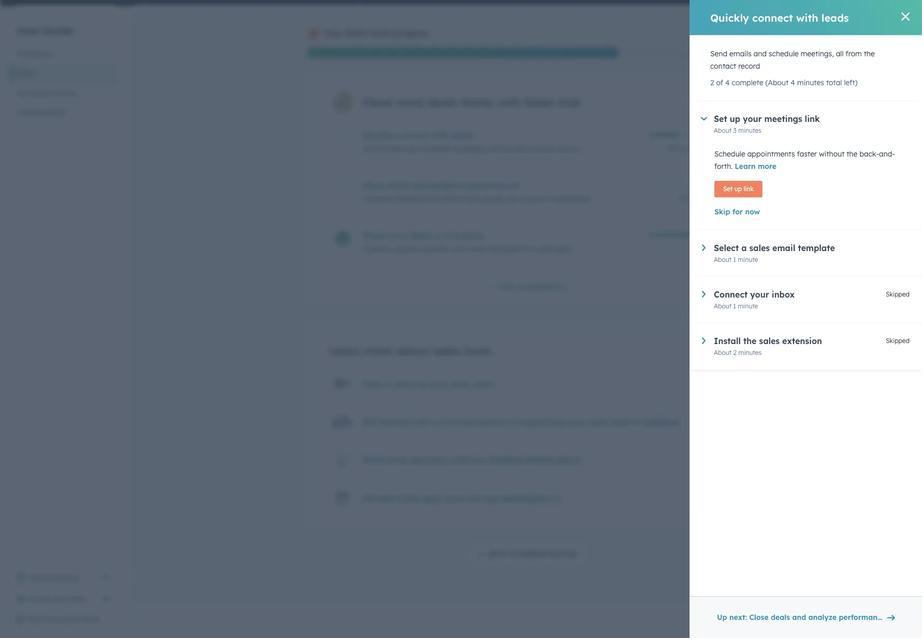 Task type: describe. For each thing, give the bounding box(es) containing it.
meetings
[[765, 114, 803, 124]]

appointments
[[748, 149, 795, 159]]

hide
[[499, 282, 515, 291]]

invite your team
[[29, 594, 86, 604]]

learn for learn more
[[735, 162, 756, 171]]

1 vertical spatial hubspot
[[488, 455, 525, 465]]

close image
[[902, 12, 910, 21]]

link inside set up link 'link'
[[744, 185, 754, 193]]

2 horizontal spatial 4
[[791, 78, 796, 87]]

get started with a 2 minute lesson on organizing your sales data in hubspot link
[[363, 417, 680, 427]]

quickly for quickly connect with leads
[[711, 11, 749, 24]]

customer service button
[[10, 83, 116, 103]]

analyze inside close deals and analyze performance forecast performance and hit your goals with a reports dashboard
[[430, 180, 462, 191]]

send inside quickly connect with leads send emails and schedule meetings, all from the contact record
[[363, 144, 380, 153]]

a inside close deals and analyze performance forecast performance and hit your goals with a reports dashboard
[[520, 194, 525, 204]]

send emails and schedule meetings, all from the contact record
[[711, 49, 875, 71]]

performance for close
[[394, 194, 438, 204]]

schedule appointments faster without the back-and- forth.
[[715, 149, 895, 171]]

(1)
[[558, 282, 567, 291]]

minute for connect your inbox about 1 minute
[[738, 302, 758, 310]]

team
[[68, 594, 86, 604]]

quickly connect with leads dialog
[[690, 0, 923, 638]]

hub
[[558, 95, 581, 110]]

1 horizontal spatial 4
[[726, 78, 730, 87]]

leads for quickly connect with leads send emails and schedule meetings, all from the contact record
[[452, 130, 474, 140]]

learn more
[[735, 162, 777, 171]]

sales button
[[10, 64, 116, 83]]

schedule inside quickly connect with leads send emails and schedule meetings, all from the contact record
[[421, 144, 451, 153]]

install
[[714, 336, 741, 346]]

about 2 minutes
[[679, 194, 726, 202]]

demo for a
[[392, 379, 416, 390]]

the inside quickly connect with leads send emails and schedule meetings, all from the contact record
[[516, 144, 527, 153]]

sales inside select a sales email template about 1 minute
[[750, 243, 770, 253]]

close more deals faster with sales hub
[[363, 95, 581, 110]]

without
[[819, 149, 845, 159]]

minute inside select a sales email template about 1 minute
[[738, 256, 758, 264]]

back-
[[860, 149, 879, 159]]

record inside quickly connect with leads send emails and schedule meetings, all from the contact record
[[557, 144, 579, 153]]

[object object] complete progress bar for track your deals in one place
[[649, 234, 707, 237]]

left
[[717, 144, 726, 152]]

connect for connect sales apps from the app marketplace
[[363, 493, 396, 504]]

Search HubSpot search field
[[777, 0, 904, 1]]

great job!
[[698, 244, 726, 252]]

with inside close deals and analyze performance forecast performance and hit your goals with a reports dashboard
[[504, 194, 518, 204]]

about inside connect your inbox about 1 minute
[[714, 302, 732, 310]]

[object object] complete progress bar for quickly connect with leads
[[649, 133, 679, 136]]

job!
[[716, 244, 726, 252]]

caret image for select
[[702, 244, 706, 251]]

deals up quickly connect with leads send emails and schedule meetings, all from the contact record
[[428, 95, 458, 110]]

take
[[363, 379, 382, 390]]

and inside quickly connect with leads send emails and schedule meetings, all from the contact record
[[406, 144, 419, 153]]

take a demo of your sales tools link
[[363, 379, 494, 390]]

left)
[[844, 78, 858, 87]]

send inside the 'send emails and schedule meetings, all from the contact record'
[[711, 49, 728, 58]]

user guide views element
[[10, 6, 116, 122]]

of inside track your deals in one place create a custom pipeline, and never lose track of a sale again
[[522, 244, 529, 254]]

track
[[503, 244, 520, 254]]

goals
[[483, 194, 502, 204]]

and-
[[879, 149, 895, 159]]

contact inside quickly connect with leads send emails and schedule meetings, all from the contact record
[[529, 144, 555, 153]]

2 left complete
[[711, 78, 715, 87]]

work
[[363, 455, 384, 465]]

close for close deals and analyze performance forecast performance and hit your goals with a reports dashboard
[[363, 180, 385, 191]]

75%
[[730, 48, 747, 58]]

set up link
[[724, 185, 754, 193]]

0 vertical spatial app
[[557, 455, 574, 465]]

2 left set up link 'link'
[[698, 194, 701, 202]]

all inside the 'send emails and schedule meetings, all from the contact record'
[[836, 49, 844, 58]]

your inside close deals and analyze performance forecast performance and hit your goals with a reports dashboard
[[466, 194, 481, 204]]

track your deals in one place create a custom pipeline, and never lose track of a sale again
[[363, 230, 573, 254]]

skip
[[715, 207, 731, 217]]

skip for now button
[[715, 206, 898, 218]]

get
[[363, 417, 377, 427]]

meetings, inside the 'send emails and schedule meetings, all from the contact record'
[[801, 49, 834, 58]]

show completed sections button
[[468, 544, 586, 565]]

up for link
[[735, 185, 742, 193]]

caret image for set
[[701, 117, 708, 121]]

caret image for install
[[702, 337, 706, 344]]

the inside the 'send emails and schedule meetings, all from the contact record'
[[864, 49, 875, 58]]

link opens in a new window image for work from anywhere with the hubspot mobile app
[[575, 455, 583, 468]]

minute for get started with a 2 minute lesson on organizing your sales data in hubspot
[[447, 417, 476, 427]]

faster inside the schedule appointments faster without the back-and- forth.
[[797, 149, 817, 159]]

start overview demo
[[29, 615, 100, 624]]

0 horizontal spatial faster
[[461, 95, 494, 110]]

select a sales email template about 1 minute
[[714, 243, 835, 264]]

forth.
[[715, 162, 733, 171]]

select
[[714, 243, 739, 253]]

overview
[[48, 615, 79, 624]]

a right create
[[387, 244, 392, 254]]

contact inside the 'send emails and schedule meetings, all from the contact record'
[[711, 62, 737, 71]]

show completed sections
[[488, 549, 578, 559]]

marketing
[[17, 49, 51, 58]]

analyze inside button
[[809, 613, 837, 622]]

a inside select a sales email template about 1 minute
[[742, 243, 747, 253]]

invite
[[29, 594, 49, 604]]

set for link
[[724, 185, 733, 193]]

the inside work from anywhere with the hubspot mobile app link
[[473, 455, 486, 465]]

extension
[[783, 336, 823, 346]]

lose
[[487, 244, 501, 254]]

0 horizontal spatial app
[[483, 493, 499, 504]]

about inside install the sales extension about 2 minutes
[[714, 349, 732, 357]]

install the sales extension about 2 minutes
[[714, 336, 823, 357]]

for
[[733, 207, 743, 217]]

your right the organizing
[[567, 417, 586, 427]]

from inside the 'send emails and schedule meetings, all from the contact record'
[[846, 49, 862, 58]]

one
[[444, 230, 460, 241]]

reports
[[527, 194, 551, 204]]

sales inside connect sales apps from the app marketplace link
[[399, 493, 420, 504]]

caret image
[[702, 291, 706, 298]]

about inside the set up your meetings link about 3 minutes
[[714, 127, 732, 134]]

0 horizontal spatial of
[[418, 379, 427, 390]]

link opens in a new window image inside view your plan link
[[102, 572, 110, 585]]

great
[[698, 244, 714, 252]]

with right anywhere
[[452, 455, 470, 465]]

your down 'about'
[[429, 379, 448, 390]]

from right apps
[[445, 493, 465, 504]]

website (cms) button
[[10, 103, 116, 122]]

the inside the schedule appointments faster without the back-and- forth.
[[847, 149, 858, 159]]

set up your meetings link about 3 minutes
[[714, 114, 820, 134]]

progress
[[393, 28, 429, 38]]

complete
[[732, 78, 764, 87]]

3
[[734, 127, 737, 134]]

take a demo of your sales tools
[[363, 379, 494, 390]]

mobile
[[527, 455, 555, 465]]

customer
[[17, 88, 50, 98]]

(cms)
[[46, 108, 66, 117]]

work from anywhere with the hubspot mobile app link
[[363, 455, 584, 468]]

and inside up next: close deals and analyze performance button
[[793, 613, 807, 622]]

in inside track your deals in one place create a custom pipeline, and never lose track of a sale again
[[434, 230, 442, 241]]

your
[[324, 28, 343, 38]]

quickly connect with leads send emails and schedule meetings, all from the contact record
[[363, 130, 579, 153]]

email
[[773, 243, 796, 253]]

website (cms)
[[17, 108, 66, 117]]

never
[[467, 244, 485, 254]]

50%
[[714, 131, 726, 138]]

of inside quickly connect with leads dialog
[[717, 78, 724, 87]]

(about
[[766, 78, 789, 87]]

set up link link
[[715, 181, 763, 197]]

guide
[[43, 24, 74, 37]]



Task type: vqa. For each thing, say whether or not it's contained in the screenshot.
the bottommost bounced
no



Task type: locate. For each thing, give the bounding box(es) containing it.
a up anywhere
[[432, 417, 438, 427]]

1 vertical spatial tools
[[464, 344, 491, 358]]

[object object] complete progress bar up great
[[649, 234, 707, 237]]

sales inside install the sales extension about 2 minutes
[[759, 336, 780, 346]]

0 horizontal spatial in
[[434, 230, 442, 241]]

about
[[396, 344, 429, 358]]

up next: close deals and analyze performance
[[717, 613, 886, 622]]

1 horizontal spatial contact
[[711, 62, 737, 71]]

on
[[507, 417, 517, 427]]

[object object] complete progress bar up about 4 minutes left
[[649, 133, 679, 136]]

1 vertical spatial analyze
[[809, 613, 837, 622]]

0 vertical spatial link opens in a new window image
[[575, 455, 583, 468]]

4 left complete
[[726, 78, 730, 87]]

emails inside quickly connect with leads send emails and schedule meetings, all from the contact record
[[382, 144, 404, 153]]

with inside dialog
[[797, 11, 819, 24]]

1 vertical spatial in
[[634, 417, 641, 427]]

anywhere
[[409, 455, 450, 465]]

skipped for connect your inbox
[[886, 290, 910, 298]]

caret image up about 4 minutes left
[[701, 117, 708, 121]]

caret image
[[701, 117, 708, 121], [702, 244, 706, 251], [702, 337, 706, 344]]

skip for now
[[715, 207, 760, 217]]

about 4 minutes left
[[667, 144, 726, 152]]

link opens in a new window image
[[575, 455, 583, 468], [555, 494, 563, 506], [102, 572, 110, 585]]

leads inside quickly connect with leads send emails and schedule meetings, all from the contact record
[[452, 130, 474, 140]]

sale
[[538, 244, 551, 254]]

set down forth.
[[724, 185, 733, 193]]

the inside install the sales extension about 2 minutes
[[744, 336, 757, 346]]

dashboard
[[553, 194, 590, 204]]

1 horizontal spatial leads
[[822, 11, 849, 24]]

1 horizontal spatial send
[[711, 49, 728, 58]]

view your plan
[[29, 574, 79, 583]]

0 vertical spatial up
[[730, 114, 741, 124]]

record inside the 'send emails and schedule meetings, all from the contact record'
[[739, 62, 760, 71]]

1 vertical spatial 1
[[734, 302, 737, 310]]

and
[[754, 49, 767, 58], [406, 144, 419, 153], [412, 180, 428, 191], [440, 194, 453, 204], [451, 244, 465, 254], [793, 613, 807, 622]]

start overview demo link
[[10, 609, 116, 630]]

in right data
[[634, 417, 641, 427]]

minutes left total
[[798, 78, 825, 87]]

demo for overview
[[81, 615, 100, 624]]

1 horizontal spatial learn
[[735, 162, 756, 171]]

2 vertical spatial of
[[418, 379, 427, 390]]

sales
[[346, 28, 368, 38], [17, 69, 35, 78], [525, 95, 554, 110]]

data
[[612, 417, 631, 427]]

set up the 50%
[[714, 114, 728, 124]]

sales up customer
[[17, 69, 35, 78]]

minutes right 3
[[739, 127, 762, 134]]

record down hub
[[557, 144, 579, 153]]

4 right (about
[[791, 78, 796, 87]]

now
[[746, 207, 760, 217]]

0 horizontal spatial link opens in a new window image
[[102, 574, 110, 582]]

1 vertical spatial sales
[[17, 69, 35, 78]]

demo right the take
[[392, 379, 416, 390]]

link opens in a new window image for connect sales apps from the app marketplace
[[555, 496, 563, 504]]

a left sale
[[531, 244, 536, 254]]

deals inside track your deals in one place create a custom pipeline, and never lose track of a sale again
[[410, 230, 432, 241]]

total
[[827, 78, 842, 87]]

quickly
[[711, 11, 749, 24], [363, 130, 394, 140]]

link opens in a new window image for connect sales apps from the app marketplace
[[555, 494, 563, 506]]

link up now
[[744, 185, 754, 193]]

0 vertical spatial demo
[[392, 379, 416, 390]]

0 vertical spatial schedule
[[769, 49, 799, 58]]

2 vertical spatial more
[[364, 344, 393, 358]]

1 vertical spatial caret image
[[702, 244, 706, 251]]

1 horizontal spatial more
[[396, 95, 425, 110]]

all
[[836, 49, 844, 58], [488, 144, 496, 153]]

1 vertical spatial faster
[[797, 149, 817, 159]]

caret image left job!
[[702, 244, 706, 251]]

1 vertical spatial up
[[735, 185, 742, 193]]

connect inside quickly connect with leads send emails and schedule meetings, all from the contact record
[[396, 130, 429, 140]]

1 horizontal spatial connect
[[753, 11, 793, 24]]

2 horizontal spatial performance
[[839, 613, 886, 622]]

your
[[743, 114, 762, 124], [466, 194, 481, 204], [388, 230, 407, 241], [751, 289, 770, 300], [429, 379, 448, 390], [567, 417, 586, 427], [47, 574, 63, 583], [51, 594, 66, 604]]

connect for connect your inbox about 1 minute
[[714, 289, 748, 300]]

more for learn more
[[758, 162, 777, 171]]

2 vertical spatial tools
[[474, 379, 494, 390]]

0 vertical spatial all
[[836, 49, 844, 58]]

1 vertical spatial close
[[363, 180, 385, 191]]

deals up custom
[[410, 230, 432, 241]]

set inside the set up your meetings link about 3 minutes
[[714, 114, 728, 124]]

schedule inside the 'send emails and schedule meetings, all from the contact record'
[[769, 49, 799, 58]]

set for your
[[714, 114, 728, 124]]

all inside quickly connect with leads send emails and schedule meetings, all from the contact record
[[488, 144, 496, 153]]

from down quickly connect with leads button on the top
[[498, 144, 514, 153]]

with
[[797, 11, 819, 24], [498, 95, 521, 110], [431, 130, 449, 140], [504, 194, 518, 204], [412, 417, 430, 427], [452, 455, 470, 465]]

hide completed (1)
[[499, 282, 567, 291]]

link opens in a new window image inside connect sales apps from the app marketplace link
[[555, 496, 563, 504]]

your inside the set up your meetings link about 3 minutes
[[743, 114, 762, 124]]

1 vertical spatial link opens in a new window image
[[555, 496, 563, 504]]

invite your team button
[[10, 589, 116, 609]]

more inside 'button'
[[758, 162, 777, 171]]

marketplace
[[502, 493, 553, 504]]

0 horizontal spatial all
[[488, 144, 496, 153]]

about inside select a sales email template about 1 minute
[[714, 256, 732, 264]]

1 horizontal spatial emails
[[730, 49, 752, 58]]

quickly connect with leads button
[[363, 130, 643, 140]]

from right work
[[387, 455, 407, 465]]

0 horizontal spatial link opens in a new window image
[[102, 572, 110, 585]]

work from anywhere with the hubspot mobile app
[[363, 455, 574, 465]]

minutes down 0%
[[703, 194, 726, 202]]

0 horizontal spatial analyze
[[430, 180, 462, 191]]

connect inside dialog
[[753, 11, 793, 24]]

2 down install
[[734, 349, 737, 357]]

1 skipped from the top
[[886, 290, 910, 298]]

contact down quickly connect with leads button on the top
[[529, 144, 555, 153]]

meetings, down quickly connect with leads button on the top
[[453, 144, 486, 153]]

your sales tools progress
[[324, 28, 429, 38]]

1 vertical spatial contact
[[529, 144, 555, 153]]

0 vertical spatial connect
[[714, 289, 748, 300]]

forecast
[[363, 194, 392, 204]]

deals up forecast
[[387, 180, 409, 191]]

your left meetings
[[743, 114, 762, 124]]

2 1 from the top
[[734, 302, 737, 310]]

1 inside connect your inbox about 1 minute
[[734, 302, 737, 310]]

quickly inside quickly connect with leads send emails and schedule meetings, all from the contact record
[[363, 130, 394, 140]]

0 horizontal spatial emails
[[382, 144, 404, 153]]

2 horizontal spatial more
[[758, 162, 777, 171]]

hide completed (1) button
[[487, 281, 567, 294]]

your right hit
[[466, 194, 481, 204]]

up inside the set up your meetings link about 3 minutes
[[730, 114, 741, 124]]

view
[[29, 574, 45, 583]]

up
[[717, 613, 728, 622]]

minute
[[738, 256, 758, 264], [738, 302, 758, 310], [447, 417, 476, 427]]

2 horizontal spatial of
[[717, 78, 724, 87]]

skipped
[[886, 290, 910, 298], [886, 337, 910, 345]]

1 vertical spatial link opens in a new window image
[[555, 494, 563, 506]]

link opens in a new window image right marketplace
[[555, 496, 563, 504]]

1 vertical spatial link
[[744, 185, 754, 193]]

minutes inside install the sales extension about 2 minutes
[[739, 349, 762, 357]]

more for learn more about sales tools
[[364, 344, 393, 358]]

caret image left install
[[702, 337, 706, 344]]

0 horizontal spatial link
[[744, 185, 754, 193]]

pipeline,
[[421, 244, 449, 254]]

a right the take
[[385, 379, 390, 390]]

0 horizontal spatial contact
[[529, 144, 555, 153]]

the inside connect sales apps from the app marketplace link
[[467, 493, 480, 504]]

1 1 from the top
[[734, 256, 737, 264]]

minutes down install
[[739, 349, 762, 357]]

with down close deals and analyze performance button
[[504, 194, 518, 204]]

1 [object object] complete progress bar from the top
[[649, 133, 679, 136]]

link opens in a new window image inside view your plan link
[[102, 574, 110, 582]]

1 horizontal spatial meetings,
[[801, 49, 834, 58]]

2 vertical spatial performance
[[839, 613, 886, 622]]

sales right your
[[346, 28, 368, 38]]

quickly inside dialog
[[711, 11, 749, 24]]

track your deals in one place button
[[363, 230, 643, 241]]

deals
[[428, 95, 458, 110], [387, 180, 409, 191], [410, 230, 432, 241], [771, 613, 790, 622]]

marketing button
[[10, 44, 116, 64]]

0 vertical spatial [object object] complete progress bar
[[649, 133, 679, 136]]

up right 0%
[[735, 185, 742, 193]]

link right meetings
[[805, 114, 820, 124]]

set
[[714, 114, 728, 124], [724, 185, 733, 193]]

hit
[[455, 194, 464, 204]]

link opens in a new window image inside work from anywhere with the hubspot mobile app link
[[575, 455, 583, 468]]

0 vertical spatial connect
[[753, 11, 793, 24]]

faster up quickly connect with leads send emails and schedule meetings, all from the contact record
[[461, 95, 494, 110]]

0 vertical spatial completed
[[518, 282, 556, 291]]

and inside track your deals in one place create a custom pipeline, and never lose track of a sale again
[[451, 244, 465, 254]]

100%
[[711, 231, 726, 239]]

start
[[29, 615, 46, 624]]

0 vertical spatial meetings,
[[801, 49, 834, 58]]

1 horizontal spatial link opens in a new window image
[[555, 496, 563, 504]]

0 horizontal spatial connect
[[396, 130, 429, 140]]

completed left (1)
[[518, 282, 556, 291]]

tools
[[370, 28, 390, 38], [464, 344, 491, 358], [474, 379, 494, 390]]

1 vertical spatial meetings,
[[453, 144, 486, 153]]

sales inside button
[[17, 69, 35, 78]]

link opens in a new window image right plan
[[102, 574, 110, 582]]

next:
[[730, 613, 747, 622]]

performance for up
[[839, 613, 886, 622]]

0 vertical spatial link
[[805, 114, 820, 124]]

0 horizontal spatial meetings,
[[453, 144, 486, 153]]

0 vertical spatial contact
[[711, 62, 737, 71]]

1 up install
[[734, 302, 737, 310]]

contact
[[711, 62, 737, 71], [529, 144, 555, 153]]

0 vertical spatial in
[[434, 230, 442, 241]]

started
[[380, 417, 409, 427]]

1 horizontal spatial hubspot
[[644, 417, 680, 427]]

learn
[[735, 162, 756, 171], [328, 344, 361, 358]]

1 vertical spatial emails
[[382, 144, 404, 153]]

1 horizontal spatial performance
[[465, 180, 519, 191]]

connect sales apps from the app marketplace link
[[363, 493, 564, 506]]

deals inside button
[[771, 613, 790, 622]]

from inside quickly connect with leads send emails and schedule meetings, all from the contact record
[[498, 144, 514, 153]]

faster left "without"
[[797, 149, 817, 159]]

in up pipeline,
[[434, 230, 442, 241]]

view your plan link
[[10, 568, 116, 589]]

up up 3
[[730, 114, 741, 124]]

schedule
[[715, 149, 746, 159]]

sections
[[549, 549, 578, 559]]

learn inside 'button'
[[735, 162, 756, 171]]

0 vertical spatial link opens in a new window image
[[575, 457, 583, 465]]

learn for learn more about sales tools
[[328, 344, 361, 358]]

sales left hub
[[525, 95, 554, 110]]

leads for quickly connect with leads
[[822, 11, 849, 24]]

hubspot right data
[[644, 417, 680, 427]]

up inside set up link 'link'
[[735, 185, 742, 193]]

with down the search hubspot search field
[[797, 11, 819, 24]]

link opens in a new window image right mobile
[[575, 457, 583, 465]]

a left reports
[[520, 194, 525, 204]]

and inside the 'send emails and schedule meetings, all from the contact record'
[[754, 49, 767, 58]]

link opens in a new window image right plan
[[102, 572, 110, 585]]

completed right show
[[509, 549, 547, 559]]

0 vertical spatial caret image
[[701, 117, 708, 121]]

4 left left
[[686, 144, 690, 152]]

0 vertical spatial record
[[739, 62, 760, 71]]

0 vertical spatial performance
[[465, 180, 519, 191]]

0 horizontal spatial send
[[363, 144, 380, 153]]

more for close more deals faster with sales hub
[[396, 95, 425, 110]]

2 horizontal spatial sales
[[525, 95, 554, 110]]

connect sales apps from the app marketplace
[[363, 493, 553, 504]]

close inside close deals and analyze performance forecast performance and hit your goals with a reports dashboard
[[363, 180, 385, 191]]

2
[[711, 78, 715, 87], [698, 194, 701, 202], [734, 349, 737, 357], [440, 417, 445, 427]]

hubspot left mobile
[[488, 455, 525, 465]]

service
[[52, 88, 77, 98]]

minutes inside the set up your meetings link about 3 minutes
[[739, 127, 762, 134]]

0 horizontal spatial hubspot
[[488, 455, 525, 465]]

link opens in a new window image for work from anywhere with the hubspot mobile app
[[575, 457, 583, 465]]

completed for show
[[509, 549, 547, 559]]

1 vertical spatial send
[[363, 144, 380, 153]]

organizing
[[520, 417, 564, 427]]

send up forecast
[[363, 144, 380, 153]]

schedule
[[769, 49, 799, 58], [421, 144, 451, 153]]

0 horizontal spatial learn
[[328, 344, 361, 358]]

1 vertical spatial skipped
[[886, 337, 910, 345]]

0 vertical spatial emails
[[730, 49, 752, 58]]

of right track
[[522, 244, 529, 254]]

link opens in a new window image right marketplace
[[555, 494, 563, 506]]

inbox
[[772, 289, 795, 300]]

show
[[488, 549, 507, 559]]

place
[[462, 230, 485, 241]]

close for close more deals faster with sales hub
[[363, 95, 393, 110]]

record
[[739, 62, 760, 71], [557, 144, 579, 153]]

your left inbox
[[751, 289, 770, 300]]

0 vertical spatial close
[[363, 95, 393, 110]]

0 vertical spatial analyze
[[430, 180, 462, 191]]

a right "select"
[[742, 243, 747, 253]]

up for your
[[730, 114, 741, 124]]

connect
[[714, 289, 748, 300], [363, 493, 396, 504]]

2 vertical spatial sales
[[525, 95, 554, 110]]

1 vertical spatial completed
[[509, 549, 547, 559]]

1 vertical spatial set
[[724, 185, 733, 193]]

analyze
[[430, 180, 462, 191], [809, 613, 837, 622]]

1 vertical spatial connect
[[396, 130, 429, 140]]

0 vertical spatial minute
[[738, 256, 758, 264]]

minute inside connect your inbox about 1 minute
[[738, 302, 758, 310]]

0 vertical spatial hubspot
[[644, 417, 680, 427]]

contact down 75%
[[711, 62, 737, 71]]

leads inside dialog
[[822, 11, 849, 24]]

your inside connect your inbox about 1 minute
[[751, 289, 770, 300]]

learn more about sales tools
[[328, 344, 491, 358]]

minute down "select"
[[738, 256, 758, 264]]

1 horizontal spatial record
[[739, 62, 760, 71]]

minutes
[[798, 78, 825, 87], [739, 127, 762, 134], [692, 144, 715, 152], [703, 194, 726, 202], [739, 349, 762, 357]]

again
[[553, 244, 573, 254]]

1 vertical spatial [object object] complete progress bar
[[649, 234, 707, 237]]

leads down the search hubspot search field
[[822, 11, 849, 24]]

connect right caret image
[[714, 289, 748, 300]]

your left plan
[[47, 574, 63, 583]]

all down quickly connect with leads button on the top
[[488, 144, 496, 153]]

[object object] complete progress bar
[[649, 133, 679, 136], [649, 234, 707, 237]]

link opens in a new window image
[[575, 457, 583, 465], [555, 496, 563, 504], [102, 574, 110, 582]]

in
[[434, 230, 442, 241], [634, 417, 641, 427]]

1
[[734, 256, 737, 264], [734, 302, 737, 310]]

0%
[[717, 181, 726, 189]]

apps
[[422, 493, 442, 504]]

minutes left left
[[692, 144, 715, 152]]

app left marketplace
[[483, 493, 499, 504]]

0 horizontal spatial record
[[557, 144, 579, 153]]

skipped for install the sales extension
[[886, 337, 910, 345]]

emails
[[730, 49, 752, 58], [382, 144, 404, 153]]

0 vertical spatial set
[[714, 114, 728, 124]]

meetings, up total
[[801, 49, 834, 58]]

track
[[363, 230, 386, 241]]

0 vertical spatial faster
[[461, 95, 494, 110]]

leads down close more deals faster with sales hub
[[452, 130, 474, 140]]

close
[[363, 95, 393, 110], [363, 180, 385, 191], [750, 613, 769, 622]]

more
[[396, 95, 425, 110], [758, 162, 777, 171], [364, 344, 393, 358]]

close deals and analyze performance button
[[363, 180, 643, 191]]

app right mobile
[[557, 455, 574, 465]]

your inside invite your team button
[[51, 594, 66, 604]]

connect inside connect your inbox about 1 minute
[[714, 289, 748, 300]]

0 vertical spatial of
[[717, 78, 724, 87]]

2 inside install the sales extension about 2 minutes
[[734, 349, 737, 357]]

2 up anywhere
[[440, 417, 445, 427]]

from up left)
[[846, 49, 862, 58]]

quickly for quickly connect with leads send emails and schedule meetings, all from the contact record
[[363, 130, 394, 140]]

1 down "select"
[[734, 256, 737, 264]]

link opens in a new window image inside work from anywhere with the hubspot mobile app link
[[575, 457, 583, 465]]

your up custom
[[388, 230, 407, 241]]

with down close more deals faster with sales hub
[[431, 130, 449, 140]]

deals right next:
[[771, 613, 790, 622]]

with up quickly connect with leads button on the top
[[498, 95, 521, 110]]

2 skipped from the top
[[886, 337, 910, 345]]

faster
[[461, 95, 494, 110], [797, 149, 817, 159]]

0 vertical spatial 1
[[734, 256, 737, 264]]

your sales tools progress progress bar
[[308, 48, 618, 58]]

completed for hide
[[518, 282, 556, 291]]

user
[[17, 24, 40, 37]]

2 [object object] complete progress bar from the top
[[649, 234, 707, 237]]

your left team
[[51, 594, 66, 604]]

send left 75%
[[711, 49, 728, 58]]

meetings, inside quickly connect with leads send emails and schedule meetings, all from the contact record
[[453, 144, 486, 153]]

set inside 'link'
[[724, 185, 733, 193]]

minute up install
[[738, 302, 758, 310]]

0 horizontal spatial demo
[[81, 615, 100, 624]]

0 vertical spatial tools
[[370, 28, 390, 38]]

2 vertical spatial minute
[[447, 417, 476, 427]]

link opens in a new window image right mobile
[[575, 455, 583, 468]]

1 vertical spatial demo
[[81, 615, 100, 624]]

1 vertical spatial learn
[[328, 344, 361, 358]]

your inside track your deals in one place create a custom pipeline, and never lose track of a sale again
[[388, 230, 407, 241]]

custom
[[394, 244, 419, 254]]

0 horizontal spatial more
[[364, 344, 393, 358]]

1 vertical spatial record
[[557, 144, 579, 153]]

0 horizontal spatial sales
[[17, 69, 35, 78]]

link opens in a new window image inside connect sales apps from the app marketplace link
[[555, 494, 563, 506]]

demo down team
[[81, 615, 100, 624]]

close inside button
[[750, 613, 769, 622]]

1 horizontal spatial demo
[[392, 379, 416, 390]]

0 horizontal spatial connect
[[363, 493, 396, 504]]

deals inside close deals and analyze performance forecast performance and hit your goals with a reports dashboard
[[387, 180, 409, 191]]

1 horizontal spatial sales
[[346, 28, 368, 38]]

1 vertical spatial connect
[[363, 493, 396, 504]]

0 horizontal spatial 4
[[686, 144, 690, 152]]

minute left lesson
[[447, 417, 476, 427]]

emails inside the 'send emails and schedule meetings, all from the contact record'
[[730, 49, 752, 58]]

all up total
[[836, 49, 844, 58]]

your inside view your plan link
[[47, 574, 63, 583]]

with right started
[[412, 417, 430, 427]]

record up complete
[[739, 62, 760, 71]]

0 vertical spatial leads
[[822, 11, 849, 24]]

of left complete
[[717, 78, 724, 87]]

2 horizontal spatial link opens in a new window image
[[575, 455, 583, 468]]

1 vertical spatial schedule
[[421, 144, 451, 153]]

performance inside button
[[839, 613, 886, 622]]

connect down work
[[363, 493, 396, 504]]

of down 'about'
[[418, 379, 427, 390]]

1 inside select a sales email template about 1 minute
[[734, 256, 737, 264]]

link inside the set up your meetings link about 3 minutes
[[805, 114, 820, 124]]

create
[[363, 244, 385, 254]]

connect for quickly connect with leads send emails and schedule meetings, all from the contact record
[[396, 130, 429, 140]]

connect for quickly connect with leads
[[753, 11, 793, 24]]

with inside quickly connect with leads send emails and schedule meetings, all from the contact record
[[431, 130, 449, 140]]



